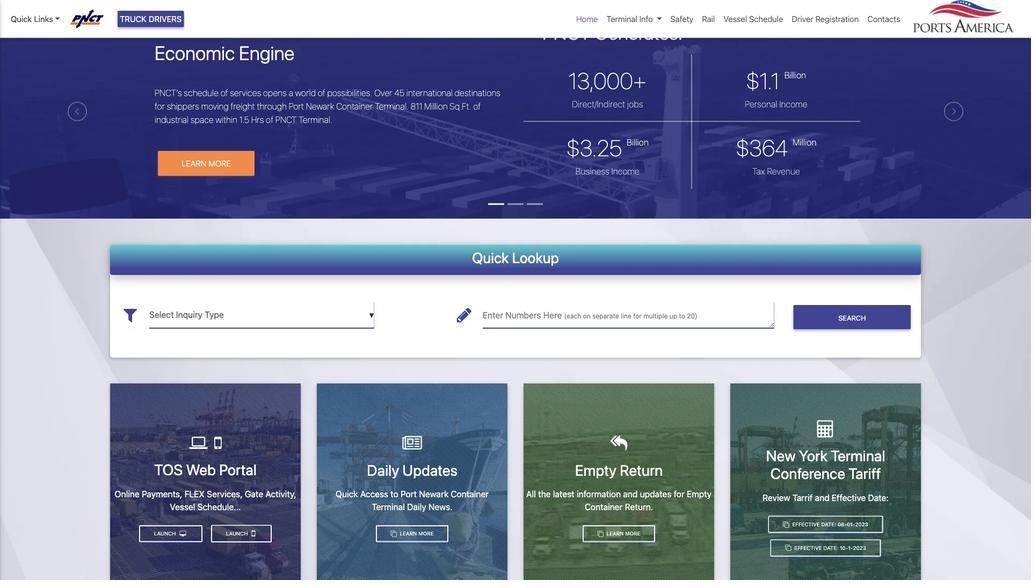 Task type: describe. For each thing, give the bounding box(es) containing it.
engine
[[239, 41, 295, 64]]

45
[[394, 88, 405, 98]]

enter
[[483, 311, 503, 321]]

flex
[[185, 489, 205, 499]]

rail link
[[698, 9, 719, 29]]

on
[[583, 313, 591, 320]]

clone image
[[598, 531, 604, 537]]

newark inside pnct's schedule of services opens a world of possibilities.                                 over 45 international destinations for shippers moving freight through port newark container terminal.                                 811 million sq.ft. of industrial space within 1.5 hrs of pnct terminal.
[[306, 101, 334, 111]]

2 launch link from the left
[[139, 526, 203, 543]]

conference
[[771, 465, 846, 483]]

personal income
[[745, 99, 808, 109]]

terminal info
[[607, 14, 653, 24]]

1 vertical spatial terminal.
[[299, 115, 333, 125]]

personal
[[745, 99, 778, 109]]

the
[[538, 489, 551, 500]]

updates
[[640, 489, 672, 500]]

home link
[[572, 9, 602, 29]]

return.
[[625, 502, 653, 512]]

terminal info link
[[602, 9, 666, 29]]

learn more link for return
[[583, 526, 655, 543]]

01-
[[847, 522, 855, 528]]

information
[[577, 489, 621, 500]]

20)
[[687, 313, 698, 320]]

tarrif
[[793, 493, 813, 503]]

to inside enter numbers here (each on separate line for multiple up to 20)
[[679, 313, 685, 320]]

vessel inside online payments, flex services, gate activity, vessel schedule...
[[170, 502, 195, 512]]

space
[[191, 115, 214, 125]]

$1.1
[[746, 67, 780, 94]]

business income
[[576, 166, 640, 177]]

tos web portal
[[154, 461, 257, 479]]

driver
[[792, 14, 814, 24]]

quick for quick lookup
[[472, 249, 509, 267]]

over
[[375, 88, 392, 98]]

0 vertical spatial terminal
[[607, 14, 638, 24]]

container inside 'quick access to port newark container terminal daily news.'
[[451, 489, 489, 500]]

line
[[621, 313, 632, 320]]

industrial
[[155, 115, 189, 125]]

quick lookup
[[472, 249, 559, 267]]

truck
[[120, 14, 147, 24]]

quick links link
[[11, 13, 60, 25]]

pnct generates:
[[543, 21, 683, 44]]

here
[[543, 311, 562, 321]]

pnct inside pnct's schedule of services opens a world of possibilities.                                 over 45 international destinations for shippers moving freight through port newark container terminal.                                 811 million sq.ft. of industrial space within 1.5 hrs of pnct terminal.
[[275, 115, 297, 125]]

daily inside 'quick access to port newark container terminal daily news.'
[[407, 502, 426, 512]]

of down destinations
[[473, 101, 481, 111]]

launch for desktop "image"
[[154, 531, 177, 537]]

learn more for daily updates
[[398, 531, 434, 537]]

quick for quick access to port newark container terminal daily news.
[[336, 489, 358, 500]]

container inside pnct's schedule of services opens a world of possibilities.                                 over 45 international destinations for shippers moving freight through port newark container terminal.                                 811 million sq.ft. of industrial space within 1.5 hrs of pnct terminal.
[[336, 101, 373, 111]]

$3.25
[[567, 135, 622, 161]]

quick for quick links
[[11, 14, 32, 24]]

811
[[411, 101, 423, 111]]

jobs
[[627, 99, 643, 109]]

empty return
[[575, 461, 663, 479]]

2023 for 01-
[[855, 522, 868, 528]]

learn inside "button"
[[182, 159, 207, 168]]

more for empty return
[[625, 531, 641, 537]]

1 horizontal spatial and
[[815, 493, 830, 503]]

$3.25 billion
[[567, 135, 649, 161]]

driver registration link
[[788, 9, 863, 29]]

generates:
[[595, 21, 683, 44]]

services
[[230, 88, 261, 98]]

income for $3.25
[[612, 166, 640, 177]]

effective date: 06-01-2023
[[791, 522, 868, 528]]

economic
[[155, 41, 235, 64]]

numbers
[[506, 311, 541, 321]]

economic engine
[[155, 41, 295, 64]]

effective for effective date: 10-1-2023
[[795, 545, 822, 551]]

billion for $1.1
[[785, 70, 806, 80]]

up
[[670, 313, 677, 320]]

0 horizontal spatial empty
[[575, 461, 617, 479]]

learn for daily updates
[[400, 531, 417, 537]]

launch for mobile icon
[[226, 531, 249, 537]]

quick links
[[11, 14, 53, 24]]

tax
[[753, 166, 765, 177]]

payments,
[[142, 489, 182, 499]]

to inside 'quick access to port newark container terminal daily news.'
[[391, 489, 398, 500]]

of right hrs
[[266, 115, 273, 125]]

0 vertical spatial daily
[[367, 461, 399, 479]]

learn more link for updates
[[376, 526, 449, 543]]

gate
[[245, 489, 263, 499]]

shippers
[[167, 101, 199, 111]]

of up moving
[[221, 88, 228, 98]]

daily updates
[[367, 461, 458, 479]]

(each
[[564, 313, 581, 320]]

contacts link
[[863, 9, 905, 29]]

safety link
[[666, 9, 698, 29]]

effective date: 10-1-2023 link
[[771, 540, 881, 557]]

portal
[[219, 461, 257, 479]]

port inside 'quick access to port newark container terminal daily news.'
[[401, 489, 417, 500]]

13,000+ direct/indirect jobs
[[569, 67, 647, 109]]

business
[[576, 166, 610, 177]]

all
[[526, 489, 536, 500]]

possibilities.
[[327, 88, 373, 98]]

new
[[766, 447, 796, 465]]

billion for $3.25
[[627, 137, 649, 148]]

1 launch link from the left
[[211, 525, 272, 543]]

news.
[[429, 502, 453, 512]]

return
[[620, 461, 663, 479]]

truck drivers link
[[118, 11, 184, 27]]

latest
[[553, 489, 575, 500]]

links
[[34, 14, 53, 24]]

clone image for new york terminal conference tariff
[[783, 522, 789, 528]]

info
[[640, 14, 653, 24]]

learn for empty return
[[607, 531, 624, 537]]

vessel schedule link
[[719, 9, 788, 29]]

for inside pnct's schedule of services opens a world of possibilities.                                 over 45 international destinations for shippers moving freight through port newark container terminal.                                 811 million sq.ft. of industrial space within 1.5 hrs of pnct terminal.
[[155, 101, 165, 111]]

drivers
[[149, 14, 182, 24]]

rail
[[702, 14, 715, 24]]



Task type: vqa. For each thing, say whether or not it's contained in the screenshot.
Online Payments, FLEX Services, Gate Activity, Vessel Schedule... at the bottom of the page
yes



Task type: locate. For each thing, give the bounding box(es) containing it.
1 vertical spatial million
[[793, 137, 817, 148]]

0 vertical spatial date:
[[868, 493, 889, 503]]

pnct
[[543, 21, 591, 44], [275, 115, 297, 125]]

learn more link
[[376, 526, 449, 543], [583, 526, 655, 543]]

1 horizontal spatial billion
[[785, 70, 806, 80]]

1 horizontal spatial vessel
[[724, 14, 747, 24]]

vessel down flex
[[170, 502, 195, 512]]

1 vertical spatial vessel
[[170, 502, 195, 512]]

1 vertical spatial daily
[[407, 502, 426, 512]]

enter numbers here (each on separate line for multiple up to 20)
[[483, 311, 698, 321]]

1 vertical spatial container
[[451, 489, 489, 500]]

learn more inside learn more "button"
[[182, 159, 231, 168]]

income down $1.1 billion
[[780, 99, 808, 109]]

learn more link down all the latest information and updates for empty container return.
[[583, 526, 655, 543]]

2023 right 10-
[[853, 545, 866, 551]]

port down 'a'
[[289, 101, 304, 111]]

0 horizontal spatial to
[[391, 489, 398, 500]]

launch link down payments,
[[139, 526, 203, 543]]

1 horizontal spatial learn more link
[[583, 526, 655, 543]]

tax revenue
[[753, 166, 800, 177]]

services,
[[207, 489, 243, 499]]

learn more
[[182, 159, 231, 168], [398, 531, 434, 537], [605, 531, 641, 537]]

1 vertical spatial pnct
[[275, 115, 297, 125]]

learn right clone image
[[607, 531, 624, 537]]

0 horizontal spatial port
[[289, 101, 304, 111]]

search button
[[794, 306, 911, 330]]

income down $3.25 billion
[[612, 166, 640, 177]]

0 horizontal spatial million
[[424, 101, 448, 111]]

launch left desktop "image"
[[154, 531, 177, 537]]

date: for 1-
[[824, 545, 839, 551]]

1 horizontal spatial port
[[401, 489, 417, 500]]

revenue
[[767, 166, 800, 177]]

mobile image
[[252, 530, 255, 538]]

date: left the 06-
[[822, 522, 836, 528]]

for inside enter numbers here (each on separate line for multiple up to 20)
[[633, 313, 642, 320]]

registration
[[816, 14, 859, 24]]

income for $1.1
[[780, 99, 808, 109]]

1 horizontal spatial pnct
[[543, 21, 591, 44]]

and inside all the latest information and updates for empty container return.
[[623, 489, 638, 500]]

2 vertical spatial effective
[[795, 545, 822, 551]]

quick left "links"
[[11, 14, 32, 24]]

2 horizontal spatial container
[[585, 502, 623, 512]]

schedule
[[749, 14, 783, 24]]

0 horizontal spatial more
[[209, 159, 231, 168]]

2 horizontal spatial for
[[674, 489, 685, 500]]

web
[[186, 461, 216, 479]]

alert
[[0, 0, 1031, 4]]

date: for 01-
[[822, 522, 836, 528]]

newark inside 'quick access to port newark container terminal daily news.'
[[419, 489, 449, 500]]

to right the "up"
[[679, 313, 685, 320]]

activity,
[[266, 489, 296, 499]]

10-
[[840, 545, 848, 551]]

1 horizontal spatial terminal.
[[375, 101, 409, 111]]

clone image down review
[[783, 522, 789, 528]]

pnct's schedule of services opens a world of possibilities.                                 over 45 international destinations for shippers moving freight through port newark container terminal.                                 811 million sq.ft. of industrial space within 1.5 hrs of pnct terminal.
[[155, 88, 501, 125]]

1 horizontal spatial learn
[[400, 531, 417, 537]]

0 horizontal spatial learn more
[[182, 159, 231, 168]]

moving
[[201, 101, 229, 111]]

0 vertical spatial port
[[289, 101, 304, 111]]

million inside $364 million
[[793, 137, 817, 148]]

None text field
[[483, 302, 774, 329]]

review tarrif and effective date:
[[763, 493, 889, 503]]

learn more down 'quick access to port newark container terminal daily news.' in the bottom left of the page
[[398, 531, 434, 537]]

▼
[[369, 312, 374, 319]]

for down pnct's
[[155, 101, 165, 111]]

learn down space
[[182, 159, 207, 168]]

1 learn more link from the left
[[376, 526, 449, 543]]

tariff
[[849, 465, 881, 483]]

effective down tarrif
[[793, 522, 820, 528]]

of right world
[[318, 88, 325, 98]]

clone image left effective date: 10-1-2023
[[786, 545, 792, 551]]

0 horizontal spatial learn
[[182, 159, 207, 168]]

0 horizontal spatial billion
[[627, 137, 649, 148]]

port down daily updates
[[401, 489, 417, 500]]

0 horizontal spatial learn more link
[[376, 526, 449, 543]]

learn down 'quick access to port newark container terminal daily news.' in the bottom left of the page
[[400, 531, 417, 537]]

port inside pnct's schedule of services opens a world of possibilities.                                 over 45 international destinations for shippers moving freight through port newark container terminal.                                 811 million sq.ft. of industrial space within 1.5 hrs of pnct terminal.
[[289, 101, 304, 111]]

new york terminal conference tariff
[[766, 447, 886, 483]]

destinations
[[455, 88, 501, 98]]

to right access
[[391, 489, 398, 500]]

0 vertical spatial 2023
[[855, 522, 868, 528]]

1 vertical spatial terminal
[[831, 447, 886, 465]]

2 horizontal spatial terminal
[[831, 447, 886, 465]]

of
[[221, 88, 228, 98], [318, 88, 325, 98], [473, 101, 481, 111], [266, 115, 273, 125]]

$364 million
[[736, 135, 817, 161]]

learn more right clone image
[[605, 531, 641, 537]]

0 horizontal spatial terminal.
[[299, 115, 333, 125]]

newark down world
[[306, 101, 334, 111]]

terminal. down 45 in the top of the page
[[375, 101, 409, 111]]

billion down 'jobs'
[[627, 137, 649, 148]]

1 vertical spatial 2023
[[853, 545, 866, 551]]

container down information
[[585, 502, 623, 512]]

0 vertical spatial clone image
[[783, 522, 789, 528]]

1 horizontal spatial income
[[780, 99, 808, 109]]

clone image for daily updates
[[391, 531, 397, 537]]

and up return.
[[623, 489, 638, 500]]

a
[[289, 88, 293, 98]]

driver registration
[[792, 14, 859, 24]]

0 vertical spatial newark
[[306, 101, 334, 111]]

opens
[[263, 88, 287, 98]]

0 horizontal spatial terminal
[[372, 502, 405, 512]]

2 horizontal spatial learn more
[[605, 531, 641, 537]]

terminal down access
[[372, 502, 405, 512]]

more inside learn more "button"
[[209, 159, 231, 168]]

0 horizontal spatial newark
[[306, 101, 334, 111]]

to
[[679, 313, 685, 320], [391, 489, 398, 500]]

safety
[[671, 14, 694, 24]]

empty right updates
[[687, 489, 712, 500]]

2 vertical spatial clone image
[[786, 545, 792, 551]]

clone image
[[783, 522, 789, 528], [391, 531, 397, 537], [786, 545, 792, 551]]

learn more down space
[[182, 159, 231, 168]]

1 vertical spatial empty
[[687, 489, 712, 500]]

0 vertical spatial effective
[[832, 493, 866, 503]]

lookup
[[512, 249, 559, 267]]

million inside pnct's schedule of services opens a world of possibilities.                                 over 45 international destinations for shippers moving freight through port newark container terminal.                                 811 million sq.ft. of industrial space within 1.5 hrs of pnct terminal.
[[424, 101, 448, 111]]

vessel
[[724, 14, 747, 24], [170, 502, 195, 512]]

sq.ft.
[[450, 101, 471, 111]]

home
[[576, 14, 598, 24]]

1 horizontal spatial launch link
[[211, 525, 272, 543]]

effective for effective date: 06-01-2023
[[793, 522, 820, 528]]

1 vertical spatial income
[[612, 166, 640, 177]]

1 vertical spatial port
[[401, 489, 417, 500]]

terminal left info
[[607, 14, 638, 24]]

1 horizontal spatial more
[[419, 531, 434, 537]]

1 vertical spatial date:
[[822, 522, 836, 528]]

launch link down schedule...
[[211, 525, 272, 543]]

2 vertical spatial for
[[674, 489, 685, 500]]

2023 right the 06-
[[855, 522, 868, 528]]

through
[[257, 101, 287, 111]]

more down news.
[[419, 531, 434, 537]]

launch left mobile icon
[[226, 531, 249, 537]]

container down possibilities.
[[336, 101, 373, 111]]

port
[[289, 101, 304, 111], [401, 489, 417, 500]]

container up news.
[[451, 489, 489, 500]]

terminal inside 'quick access to port newark container terminal daily news.'
[[372, 502, 405, 512]]

1 horizontal spatial quick
[[336, 489, 358, 500]]

1 horizontal spatial terminal
[[607, 14, 638, 24]]

1 vertical spatial for
[[633, 313, 642, 320]]

empty inside all the latest information and updates for empty container return.
[[687, 489, 712, 500]]

clone image inside effective date: 06-01-2023 link
[[783, 522, 789, 528]]

and
[[623, 489, 638, 500], [815, 493, 830, 503]]

06-
[[838, 522, 847, 528]]

empty up information
[[575, 461, 617, 479]]

york
[[799, 447, 828, 465]]

0 horizontal spatial launch link
[[139, 526, 203, 543]]

online
[[115, 489, 140, 499]]

welcome to port newmark container terminal image
[[0, 4, 1031, 279]]

terminal. down world
[[299, 115, 333, 125]]

0 horizontal spatial income
[[612, 166, 640, 177]]

million
[[424, 101, 448, 111], [793, 137, 817, 148]]

0 horizontal spatial daily
[[367, 461, 399, 479]]

for right updates
[[674, 489, 685, 500]]

daily
[[367, 461, 399, 479], [407, 502, 426, 512]]

2 horizontal spatial quick
[[472, 249, 509, 267]]

for
[[155, 101, 165, 111], [633, 313, 642, 320], [674, 489, 685, 500]]

international
[[407, 88, 453, 98]]

1 horizontal spatial learn more
[[398, 531, 434, 537]]

for inside all the latest information and updates for empty container return.
[[674, 489, 685, 500]]

1.5
[[239, 115, 249, 125]]

hrs
[[251, 115, 264, 125]]

and right tarrif
[[815, 493, 830, 503]]

launch link
[[211, 525, 272, 543], [139, 526, 203, 543]]

quick left the lookup
[[472, 249, 509, 267]]

2 horizontal spatial learn
[[607, 531, 624, 537]]

multiple
[[644, 313, 668, 320]]

0 vertical spatial terminal.
[[375, 101, 409, 111]]

1 horizontal spatial launch
[[226, 531, 249, 537]]

million down the international
[[424, 101, 448, 111]]

terminal.
[[375, 101, 409, 111], [299, 115, 333, 125]]

clone image inside effective date: 10-1-2023 link
[[786, 545, 792, 551]]

1 horizontal spatial newark
[[419, 489, 449, 500]]

truck drivers
[[120, 14, 182, 24]]

2 horizontal spatial more
[[625, 531, 641, 537]]

2 vertical spatial terminal
[[372, 502, 405, 512]]

0 vertical spatial million
[[424, 101, 448, 111]]

1 vertical spatial quick
[[472, 249, 509, 267]]

0 horizontal spatial container
[[336, 101, 373, 111]]

more down return.
[[625, 531, 641, 537]]

0 vertical spatial empty
[[575, 461, 617, 479]]

0 vertical spatial income
[[780, 99, 808, 109]]

container inside all the latest information and updates for empty container return.
[[585, 502, 623, 512]]

0 vertical spatial for
[[155, 101, 165, 111]]

contacts
[[868, 14, 901, 24]]

billion inside $1.1 billion
[[785, 70, 806, 80]]

0 vertical spatial pnct
[[543, 21, 591, 44]]

1 vertical spatial newark
[[419, 489, 449, 500]]

date: down tariff
[[868, 493, 889, 503]]

1 vertical spatial billion
[[627, 137, 649, 148]]

effective
[[832, 493, 866, 503], [793, 522, 820, 528], [795, 545, 822, 551]]

effective date: 06-01-2023 link
[[769, 516, 883, 533]]

more for daily updates
[[419, 531, 434, 537]]

1 horizontal spatial container
[[451, 489, 489, 500]]

0 horizontal spatial and
[[623, 489, 638, 500]]

$1.1 billion
[[746, 67, 806, 94]]

1 vertical spatial clone image
[[391, 531, 397, 537]]

terminal up tariff
[[831, 447, 886, 465]]

2 learn more link from the left
[[583, 526, 655, 543]]

quick access to port newark container terminal daily news.
[[336, 489, 489, 512]]

1 horizontal spatial for
[[633, 313, 642, 320]]

1 vertical spatial effective
[[793, 522, 820, 528]]

1 horizontal spatial daily
[[407, 502, 426, 512]]

0 horizontal spatial quick
[[11, 14, 32, 24]]

billion right "$1.1"
[[785, 70, 806, 80]]

0 horizontal spatial launch
[[154, 531, 177, 537]]

direct/indirect
[[572, 99, 625, 109]]

0 vertical spatial quick
[[11, 14, 32, 24]]

learn more button
[[158, 151, 255, 176]]

2 vertical spatial date:
[[824, 545, 839, 551]]

income
[[780, 99, 808, 109], [612, 166, 640, 177]]

quick inside 'quick access to port newark container terminal daily news.'
[[336, 489, 358, 500]]

million up revenue
[[793, 137, 817, 148]]

1 horizontal spatial million
[[793, 137, 817, 148]]

all the latest information and updates for empty container return.
[[526, 489, 712, 512]]

effective date: 10-1-2023
[[793, 545, 866, 551]]

0 vertical spatial billion
[[785, 70, 806, 80]]

for right line
[[633, 313, 642, 320]]

1 vertical spatial to
[[391, 489, 398, 500]]

updates
[[403, 461, 458, 479]]

effective up 01-
[[832, 493, 866, 503]]

effective down effective date: 06-01-2023 link
[[795, 545, 822, 551]]

online payments, flex services, gate activity, vessel schedule...
[[115, 489, 296, 512]]

billion inside $3.25 billion
[[627, 137, 649, 148]]

clone image down 'quick access to port newark container terminal daily news.' in the bottom left of the page
[[391, 531, 397, 537]]

daily left news.
[[407, 502, 426, 512]]

review
[[763, 493, 791, 503]]

schedule...
[[198, 502, 241, 512]]

newark up news.
[[419, 489, 449, 500]]

world
[[295, 88, 316, 98]]

1 horizontal spatial empty
[[687, 489, 712, 500]]

learn
[[182, 159, 207, 168], [400, 531, 417, 537], [607, 531, 624, 537]]

2 vertical spatial container
[[585, 502, 623, 512]]

daily up access
[[367, 461, 399, 479]]

0 vertical spatial vessel
[[724, 14, 747, 24]]

0 horizontal spatial pnct
[[275, 115, 297, 125]]

more down within
[[209, 159, 231, 168]]

schedule
[[184, 88, 219, 98]]

0 vertical spatial to
[[679, 313, 685, 320]]

clone image inside learn more link
[[391, 531, 397, 537]]

vessel right rail 'link'
[[724, 14, 747, 24]]

date: left 10-
[[824, 545, 839, 551]]

None text field
[[149, 302, 374, 329]]

0 horizontal spatial vessel
[[170, 502, 195, 512]]

0 horizontal spatial for
[[155, 101, 165, 111]]

learn more for empty return
[[605, 531, 641, 537]]

0 vertical spatial container
[[336, 101, 373, 111]]

container
[[336, 101, 373, 111], [451, 489, 489, 500], [585, 502, 623, 512]]

terminal inside new york terminal conference tariff
[[831, 447, 886, 465]]

quick left access
[[336, 489, 358, 500]]

more
[[209, 159, 231, 168], [419, 531, 434, 537], [625, 531, 641, 537]]

2 vertical spatial quick
[[336, 489, 358, 500]]

search
[[839, 314, 866, 322]]

desktop image
[[180, 531, 186, 537]]

2023 for 1-
[[853, 545, 866, 551]]

separate
[[593, 313, 619, 320]]

learn more link down 'quick access to port newark container terminal daily news.' in the bottom left of the page
[[376, 526, 449, 543]]

1 horizontal spatial to
[[679, 313, 685, 320]]



